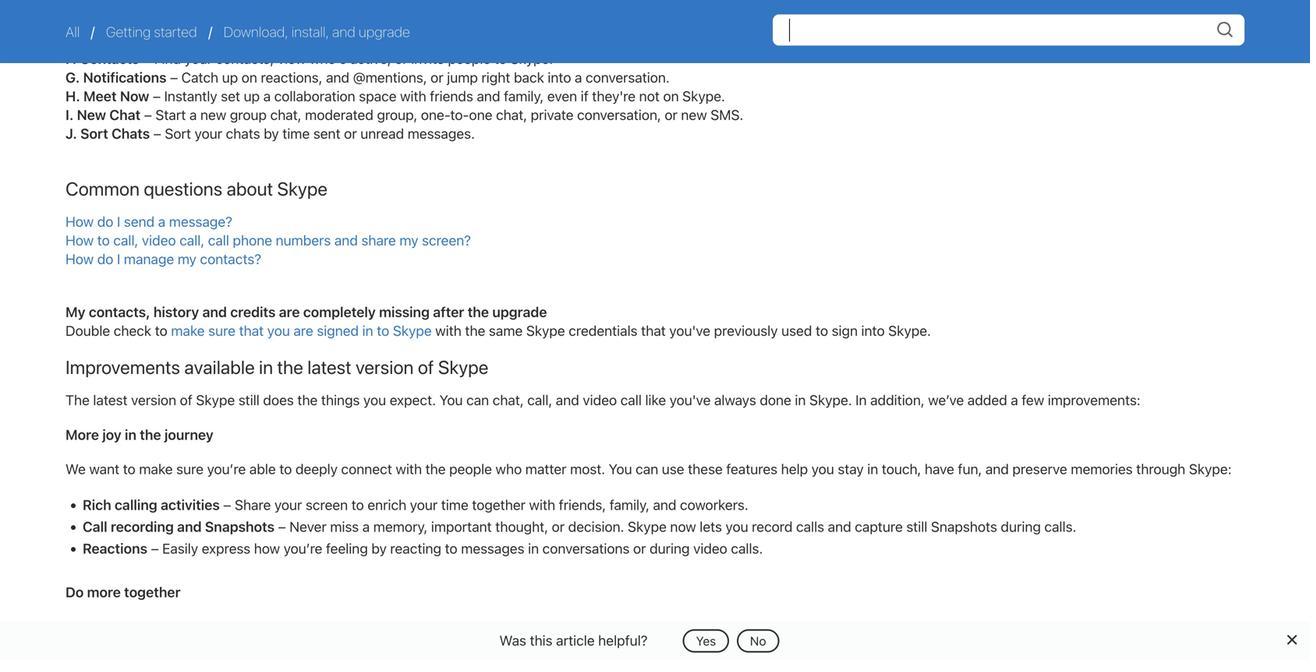 Task type: locate. For each thing, give the bounding box(es) containing it.
1 vertical spatial during
[[650, 541, 690, 557]]

people inside "d. chats – find your chats and favorites quickly. e. calls – make one-to-one or group calls or use the dialpad to call a mobile or landline. f. contacts – find your contacts, view who's active, or invite people to skype. g. notifications – catch up on reactions, and @mentions, or jump right back into a conversation. h. meet now – instantly set up a collaboration space with friends and family, even if they're not on skype. i. new chat – start a new group chat, moderated group, one-to-one chat, private conversation, or new sms. j. sort chats – sort your chats by time sent or unread messages."
[[448, 50, 491, 67]]

calls.
[[1044, 519, 1076, 535], [731, 541, 763, 557]]

snapshots down share
[[205, 519, 275, 535]]

1 horizontal spatial stay
[[1139, 619, 1165, 635]]

0 vertical spatial chats
[[82, 13, 121, 30]]

new left ways
[[1058, 619, 1084, 635]]

conversation,
[[577, 106, 661, 123]]

still left does in the bottom of the page
[[238, 392, 260, 409]]

2 vertical spatial you
[[191, 637, 215, 654]]

phone
[[233, 232, 272, 249]]

1 horizontal spatial sure
[[208, 322, 236, 339]]

0 horizontal spatial video
[[142, 232, 176, 249]]

call inside "d. chats – find your chats and favorites quickly. e. calls – make one-to-one or group calls or use the dialpad to call a mobile or landline. f. contacts – find your contacts, view who's active, or invite people to skype. g. notifications – catch up on reactions, and @mentions, or jump right back into a conversation. h. meet now – instantly set up a collaboration space with friends and family, even if they're not on skype. i. new chat – start a new group chat, moderated group, one-to-one chat, private conversation, or new sms. j. sort chats – sort your chats by time sent or unread messages."
[[462, 32, 483, 48]]

together up capabilities
[[124, 584, 181, 601]]

together inside rich calling activities – share your screen to enrich your time together with friends, family, and coworkers. call recording and snapshots – never miss a memory, important thought, or decision. skype now lets you record calls and capture still snapshots during calls. reactions – easily express how you're feeling by reacting to messages in conversations or during video calls.
[[472, 497, 526, 514]]

people right this
[[583, 619, 626, 635]]

1 horizontal spatial skype:
[[1189, 461, 1232, 478]]

to left you.
[[739, 619, 751, 635]]

landline.
[[560, 32, 612, 48]]

0 vertical spatial find
[[136, 13, 162, 30]]

you're
[[207, 461, 246, 478], [284, 541, 322, 557]]

chat, down same
[[493, 392, 524, 409]]

by inside "d. chats – find your chats and favorites quickly. e. calls – make one-to-one or group calls or use the dialpad to call a mobile or landline. f. contacts – find your contacts, view who's active, or invite people to skype. g. notifications – catch up on reactions, and @mentions, or jump right back into a conversation. h. meet now – instantly set up a collaboration space with friends and family, even if they're not on skype. i. new chat – start a new group chat, moderated group, one-to-one chat, private conversation, or new sms. j. sort chats – sort your chats by time sent or unread messages."
[[264, 125, 279, 142]]

my right manage
[[178, 251, 196, 267]]

1 horizontal spatial features
[[726, 461, 778, 478]]

time inside rich calling activities – share your screen to enrich your time together with friends, family, and coworkers. call recording and snapshots – never miss a memory, important thought, or decision. skype now lets you record calls and capture still snapshots during calls. reactions – easily express how you're feeling by reacting to messages in conversations or during video calls.
[[441, 497, 468, 514]]

memory,
[[373, 519, 428, 535]]

1 vertical spatial by
[[371, 541, 387, 557]]

1 vertical spatial you
[[609, 461, 632, 478]]

during down the now
[[650, 541, 690, 557]]

tried
[[856, 619, 884, 635]]

they're
[[592, 88, 636, 104]]

into inside my contacts, history and credits are completely missing after the upgrade double check to make sure that you are signed in to skype with the same skype credentials that you've previously used to sign into skype.
[[861, 322, 885, 339]]

–
[[124, 13, 132, 30], [117, 32, 125, 48], [143, 50, 151, 67], [170, 69, 178, 86], [153, 88, 161, 104], [144, 106, 152, 123], [153, 125, 161, 142], [223, 497, 231, 514], [278, 519, 286, 535], [151, 541, 159, 557]]

1 horizontal spatial my
[[400, 232, 418, 249]]

1 horizontal spatial use
[[346, 32, 368, 48]]

added
[[968, 392, 1007, 409]]

friends,
[[559, 497, 606, 514]]

2 how from the top
[[66, 232, 94, 249]]

skype
[[277, 178, 328, 200], [393, 322, 432, 339], [526, 322, 565, 339], [438, 356, 488, 378], [196, 392, 235, 409], [628, 519, 667, 535], [233, 619, 272, 635], [986, 619, 1025, 635]]

1 vertical spatial done
[[439, 637, 471, 654]]

1 you've from the top
[[669, 322, 710, 339]]

space
[[359, 88, 397, 104]]

0 horizontal spatial sure
[[176, 461, 204, 478]]

chats down chat
[[112, 125, 150, 142]]

0 vertical spatial contacts,
[[216, 50, 274, 67]]

on inside some of the capabilities in skype can help you collaborate and coordinate with the people who matter most to you. we've also tried to supercharge skype with new ways to stay on top of your conversations. you can use these features to get more done with skype:
[[1168, 619, 1184, 635]]

1 vertical spatial one-
[[421, 106, 450, 123]]

1 vertical spatial call
[[208, 232, 229, 249]]

download,
[[224, 23, 288, 40]]

1 horizontal spatial version
[[356, 356, 414, 378]]

find
[[136, 13, 162, 30], [154, 50, 181, 67]]

done right always
[[760, 392, 791, 409]]

– left start
[[144, 106, 152, 123]]

stay left "top"
[[1139, 619, 1165, 635]]

still inside rich calling activities – share your screen to enrich your time together with friends, family, and coworkers. call recording and snapshots – never miss a memory, important thought, or decision. skype now lets you record calls and capture still snapshots during calls. reactions – easily express how you're feeling by reacting to messages in conversations or during video calls.
[[906, 519, 927, 535]]

1 vertical spatial version
[[131, 392, 176, 409]]

send
[[124, 213, 155, 230]]

my
[[66, 304, 85, 320]]

1 vertical spatial still
[[906, 519, 927, 535]]

contacts, inside my contacts, history and credits are completely missing after the upgrade double check to make sure that you are signed in to skype with the same skype credentials that you've previously used to sign into skype.
[[89, 304, 150, 320]]

1 i from the top
[[117, 213, 120, 230]]

0 vertical spatial one-
[[166, 32, 195, 48]]

skype: right through at right
[[1189, 461, 1232, 478]]

matter left most.
[[525, 461, 567, 478]]

common
[[66, 178, 140, 200]]

important
[[431, 519, 492, 535]]

new
[[200, 106, 226, 123], [681, 106, 707, 123], [1058, 619, 1084, 635]]

conversations.
[[97, 637, 188, 654]]

1 horizontal spatial contacts,
[[216, 50, 274, 67]]

you.
[[755, 619, 781, 635]]

in inside my contacts, history and credits are completely missing after the upgrade double check to make sure that you are signed in to skype with the same skype credentials that you've previously used to sign into skype.
[[362, 322, 373, 339]]

use
[[346, 32, 368, 48], [662, 461, 684, 478], [244, 637, 267, 654]]

calls inside "d. chats – find your chats and favorites quickly. e. calls – make one-to-one or group calls or use the dialpad to call a mobile or landline. f. contacts – find your contacts, view who's active, or invite people to skype. g. notifications – catch up on reactions, and @mentions, or jump right back into a conversation. h. meet now – instantly set up a collaboration space with friends and family, even if they're not on skype. i. new chat – start a new group chat, moderated group, one-to-one chat, private conversation, or new sms. j. sort chats – sort your chats by time sent or unread messages."
[[297, 32, 326, 48]]

None text field
[[773, 14, 1245, 46]]

0 vertical spatial time
[[282, 125, 310, 142]]

together up thought,
[[472, 497, 526, 514]]

to inside how do i send a message? how to call, video call, call phone numbers and share my screen? how do i manage my contacts?
[[97, 232, 110, 249]]

1 vertical spatial use
[[662, 461, 684, 478]]

get
[[380, 637, 400, 654]]

on left "top"
[[1168, 619, 1184, 635]]

1 vertical spatial into
[[861, 322, 885, 339]]

the right 'after'
[[468, 304, 489, 320]]

video down "lets"
[[693, 541, 727, 557]]

make down history
[[171, 322, 205, 339]]

1 horizontal spatial one-
[[421, 106, 450, 123]]

0 horizontal spatial skype:
[[504, 637, 547, 654]]

0 vertical spatial you've
[[669, 322, 710, 339]]

skype. left in
[[809, 392, 852, 409]]

1 vertical spatial to-
[[450, 106, 469, 123]]

people up important
[[449, 461, 492, 478]]

you're down never at left bottom
[[284, 541, 322, 557]]

to right want at the left bottom of the page
[[123, 461, 135, 478]]

skype: down 'coordinate'
[[504, 637, 547, 654]]

1 horizontal spatial more
[[404, 637, 436, 654]]

version
[[356, 356, 414, 378], [131, 392, 176, 409]]

on left reactions,
[[242, 69, 257, 86]]

1 horizontal spatial snapshots
[[931, 519, 997, 535]]

call left like
[[621, 392, 642, 409]]

memories
[[1071, 461, 1133, 478]]

who inside some of the capabilities in skype can help you collaborate and coordinate with the people who matter most to you. we've also tried to supercharge skype with new ways to stay on top of your conversations. you can use these features to get more done with skype:
[[629, 619, 656, 635]]

conversations
[[542, 541, 630, 557]]

sent
[[313, 125, 340, 142]]

you down capabilities
[[191, 637, 215, 654]]

decision.
[[568, 519, 624, 535]]

double
[[66, 322, 110, 339]]

contacts, inside "d. chats – find your chats and favorites quickly. e. calls – make one-to-one or group calls or use the dialpad to call a mobile or landline. f. contacts – find your contacts, view who's active, or invite people to skype. g. notifications – catch up on reactions, and @mentions, or jump right back into a conversation. h. meet now – instantly set up a collaboration space with friends and family, even if they're not on skype. i. new chat – start a new group chat, moderated group, one-to-one chat, private conversation, or new sms. j. sort chats – sort your chats by time sent or unread messages."
[[216, 50, 274, 67]]

by down memory,
[[371, 541, 387, 557]]

0 horizontal spatial features
[[309, 637, 360, 654]]

call up contacts? on the top of page
[[208, 232, 229, 249]]

these inside some of the capabilities in skype can help you collaborate and coordinate with the people who matter most to you. we've also tried to supercharge skype with new ways to stay on top of your conversations. you can use these features to get more done with skype:
[[270, 637, 305, 654]]

0 vertical spatial done
[[760, 392, 791, 409]]

0 vertical spatial calls
[[297, 32, 326, 48]]

0 horizontal spatial contacts,
[[89, 304, 150, 320]]

how to call, video call, call phone numbers and share my screen? link
[[66, 232, 475, 249]]

we've
[[928, 392, 964, 409]]

into up even
[[548, 69, 571, 86]]

skype. right sign
[[888, 322, 931, 339]]

0 horizontal spatial calls.
[[731, 541, 763, 557]]

f.
[[66, 50, 76, 67]]

2 horizontal spatial video
[[693, 541, 727, 557]]

0 vertical spatial how
[[66, 213, 94, 230]]

1 horizontal spatial upgrade
[[492, 304, 547, 320]]

0 horizontal spatial together
[[124, 584, 181, 601]]

the
[[372, 32, 392, 48], [468, 304, 489, 320], [465, 322, 485, 339], [277, 356, 303, 378], [297, 392, 318, 409], [140, 426, 161, 443], [425, 461, 446, 478], [121, 619, 141, 635], [559, 619, 580, 635]]

with up 'enrich'
[[396, 461, 422, 478]]

your down some
[[66, 637, 93, 654]]

and left share
[[334, 232, 358, 249]]

1 horizontal spatial on
[[663, 88, 679, 104]]

0 vertical spatial together
[[472, 497, 526, 514]]

2 horizontal spatial on
[[1168, 619, 1184, 635]]

together
[[472, 497, 526, 514], [124, 584, 181, 601]]

do left manage
[[97, 251, 113, 267]]

coworkers.
[[680, 497, 748, 514]]

getting started
[[106, 23, 197, 40]]

1 horizontal spatial up
[[244, 88, 260, 104]]

can
[[466, 392, 489, 409], [636, 461, 658, 478], [276, 619, 299, 635], [218, 637, 241, 654]]

1 how from the top
[[66, 213, 94, 230]]

0 horizontal spatial latest
[[93, 392, 128, 409]]

more right get
[[404, 637, 436, 654]]

helpful?
[[598, 632, 648, 649]]

a inside rich calling activities – share your screen to enrich your time together with friends, family, and coworkers. call recording and snapshots – never miss a memory, important thought, or decision. skype now lets you record calls and capture still snapshots during calls. reactions – easily express how you're feeling by reacting to messages in conversations or during video calls.
[[362, 519, 370, 535]]

no
[[750, 634, 766, 649]]

0 vertical spatial video
[[142, 232, 176, 249]]

unread
[[360, 125, 404, 142]]

a inside how do i send a message? how to call, video call, call phone numbers and share my screen? how do i manage my contacts?
[[158, 213, 165, 230]]

video inside how do i send a message? how to call, video call, call phone numbers and share my screen? how do i manage my contacts?
[[142, 232, 176, 249]]

1 vertical spatial you've
[[670, 392, 711, 409]]

of right some
[[105, 619, 118, 635]]

0 horizontal spatial matter
[[525, 461, 567, 478]]

completely
[[303, 304, 376, 320]]

to
[[446, 32, 459, 48], [494, 50, 507, 67], [97, 232, 110, 249], [155, 322, 167, 339], [377, 322, 389, 339], [816, 322, 828, 339], [123, 461, 135, 478], [279, 461, 292, 478], [351, 497, 364, 514], [445, 541, 457, 557], [739, 619, 751, 635], [888, 619, 900, 635], [1123, 619, 1135, 635], [364, 637, 376, 654]]

numbers
[[276, 232, 331, 249]]

1 vertical spatial contacts,
[[89, 304, 150, 320]]

2 horizontal spatial use
[[662, 461, 684, 478]]

improvements available in the latest version of skype
[[66, 356, 497, 378]]

call
[[462, 32, 483, 48], [208, 232, 229, 249], [621, 392, 642, 409]]

new left sms.
[[681, 106, 707, 123]]

1 horizontal spatial into
[[861, 322, 885, 339]]

0 horizontal spatial one-
[[166, 32, 195, 48]]

reacting
[[390, 541, 441, 557]]

1 vertical spatial stay
[[1139, 619, 1165, 635]]

skype. up back
[[510, 50, 553, 67]]

0 horizontal spatial family,
[[504, 88, 544, 104]]

done inside some of the capabilities in skype can help you collaborate and coordinate with the people who matter most to you. we've also tried to supercharge skype with new ways to stay on top of your conversations. you can use these features to get more done with skype:
[[439, 637, 471, 654]]

able
[[249, 461, 276, 478]]

1 horizontal spatial you're
[[284, 541, 322, 557]]

are up make sure that you are signed in to skype link
[[279, 304, 300, 320]]

make down more joy in the journey
[[139, 461, 173, 478]]

like
[[645, 392, 666, 409]]

done down 'coordinate'
[[439, 637, 471, 654]]

who
[[496, 461, 522, 478], [629, 619, 656, 635]]

up
[[222, 69, 238, 86], [244, 88, 260, 104]]

make
[[171, 322, 205, 339], [139, 461, 173, 478]]

new down set
[[200, 106, 226, 123]]

latest up the things
[[307, 356, 351, 378]]

2 vertical spatial use
[[244, 637, 267, 654]]

sms.
[[711, 106, 743, 123]]

during
[[1001, 519, 1041, 535], [650, 541, 690, 557]]

joy
[[102, 426, 121, 443]]

version up the expect.
[[356, 356, 414, 378]]

right
[[481, 69, 510, 86]]

on
[[242, 69, 257, 86], [663, 88, 679, 104], [1168, 619, 1184, 635]]

most
[[704, 619, 735, 635]]

getting
[[106, 23, 151, 40]]

chat,
[[270, 106, 301, 123], [496, 106, 527, 123], [493, 392, 524, 409]]

0 vertical spatial use
[[346, 32, 368, 48]]

with inside my contacts, history and credits are completely missing after the upgrade double check to make sure that you are signed in to skype with the same skype credentials that you've previously used to sign into skype.
[[435, 322, 462, 339]]

1 vertical spatial i
[[117, 251, 120, 267]]

1 vertical spatial how
[[66, 232, 94, 249]]

0 vertical spatial people
[[448, 50, 491, 67]]

i left send
[[117, 213, 120, 230]]

a right send
[[158, 213, 165, 230]]

activities
[[161, 497, 220, 514]]

3 how from the top
[[66, 251, 94, 267]]

0 vertical spatial group
[[257, 32, 294, 48]]

new inside some of the capabilities in skype can help you collaborate and coordinate with the people who matter most to you. we've also tried to supercharge skype with new ways to stay on top of your conversations. you can use these features to get more done with skype:
[[1058, 619, 1084, 635]]

2 horizontal spatial new
[[1058, 619, 1084, 635]]

1 horizontal spatial new
[[681, 106, 707, 123]]

1 vertical spatial up
[[244, 88, 260, 104]]

in inside rich calling activities – share your screen to enrich your time together with friends, family, and coworkers. call recording and snapshots – never miss a memory, important thought, or decision. skype now lets you record calls and capture still snapshots during calls. reactions – easily express how you're feeling by reacting to messages in conversations or during video calls.
[[528, 541, 539, 557]]

0 horizontal spatial stay
[[838, 461, 864, 478]]

chat, down collaboration
[[270, 106, 301, 123]]

all link
[[66, 23, 83, 40]]

0 vertical spatial upgrade
[[359, 23, 410, 40]]

more
[[66, 426, 99, 443]]

yes button
[[683, 630, 729, 653]]

1 snapshots from the left
[[205, 519, 275, 535]]

top
[[1188, 619, 1208, 635]]

my
[[400, 232, 418, 249], [178, 251, 196, 267]]

even
[[547, 88, 577, 104]]

2 that from the left
[[641, 322, 666, 339]]

with right the was
[[530, 619, 556, 635]]

1 vertical spatial calls.
[[731, 541, 763, 557]]

1 vertical spatial together
[[124, 584, 181, 601]]

features inside some of the capabilities in skype can help you collaborate and coordinate with the people who matter most to you. we've also tried to supercharge skype with new ways to stay on top of your conversations. you can use these features to get more done with skype:
[[309, 637, 360, 654]]

you right most.
[[609, 461, 632, 478]]

one- up messages.
[[421, 106, 450, 123]]

sort down start
[[165, 125, 191, 142]]

to down how do i send a message? link
[[97, 232, 110, 249]]

skype: inside some of the capabilities in skype can help you collaborate and coordinate with the people who matter most to you. we've also tried to supercharge skype with new ways to stay on top of your conversations. you can use these features to get more done with skype:
[[504, 637, 547, 654]]

call up the jump
[[462, 32, 483, 48]]

to- up catch
[[195, 32, 214, 48]]

0 horizontal spatial snapshots
[[205, 519, 275, 535]]

that right credentials
[[641, 322, 666, 339]]

to down history
[[155, 322, 167, 339]]

video inside rich calling activities – share your screen to enrich your time together with friends, family, and coworkers. call recording and snapshots – never miss a memory, important thought, or decision. skype now lets you record calls and capture still snapshots during calls. reactions – easily express how you're feeling by reacting to messages in conversations or during video calls.
[[693, 541, 727, 557]]

0 vertical spatial do
[[97, 213, 113, 230]]

in right capabilities
[[219, 619, 230, 635]]

0 horizontal spatial that
[[239, 322, 264, 339]]

quickly.
[[319, 13, 366, 30]]

with up thought,
[[529, 497, 555, 514]]

you
[[267, 322, 290, 339], [363, 392, 386, 409], [812, 461, 834, 478], [726, 519, 748, 535], [333, 619, 355, 635]]

are left the signed
[[294, 322, 313, 339]]

calls right record
[[796, 519, 824, 535]]

calls up who's
[[297, 32, 326, 48]]

skype right supercharge
[[986, 619, 1025, 635]]

supercharge
[[904, 619, 983, 635]]

video up how do i manage my contacts? link at left top
[[142, 232, 176, 249]]

1 horizontal spatial still
[[906, 519, 927, 535]]

1 vertical spatial one
[[469, 106, 492, 123]]

find up make
[[136, 13, 162, 30]]

0 horizontal spatial to-
[[195, 32, 214, 48]]

skype left the now
[[628, 519, 667, 535]]

one
[[214, 32, 237, 48], [469, 106, 492, 123]]

1 horizontal spatial one
[[469, 106, 492, 123]]

1 vertical spatial upgrade
[[492, 304, 547, 320]]

1 horizontal spatial latest
[[307, 356, 351, 378]]

1 horizontal spatial call
[[462, 32, 483, 48]]

0 horizontal spatial version
[[131, 392, 176, 409]]

0 horizontal spatial on
[[242, 69, 257, 86]]

new
[[77, 106, 106, 123]]

group down set
[[230, 106, 267, 123]]

a left few
[[1011, 392, 1018, 409]]

deeply
[[296, 461, 338, 478]]

notifications
[[83, 69, 167, 86]]

family, inside rich calling activities – share your screen to enrich your time together with friends, family, and coworkers. call recording and snapshots – never miss a memory, important thought, or decision. skype now lets you record calls and capture still snapshots during calls. reactions – easily express how you're feeling by reacting to messages in conversations or during video calls.
[[610, 497, 650, 514]]

0 horizontal spatial by
[[264, 125, 279, 142]]

one up catch
[[214, 32, 237, 48]]

skype. inside my contacts, history and credits are completely missing after the upgrade double check to make sure that you are signed in to skype with the same skype credentials that you've previously used to sign into skype.
[[888, 322, 931, 339]]

0 vertical spatial more
[[87, 584, 121, 601]]

1 vertical spatial family,
[[610, 497, 650, 514]]

with up group,
[[400, 88, 426, 104]]

the up conversations.
[[121, 619, 141, 635]]

upgrade inside my contacts, history and credits are completely missing after the upgrade double check to make sure that you are signed in to skype with the same skype credentials that you've previously used to sign into skype.
[[492, 304, 547, 320]]

the inside "d. chats – find your chats and favorites quickly. e. calls – make one-to-one or group calls or use the dialpad to call a mobile or landline. f. contacts – find your contacts, view who's active, or invite people to skype. g. notifications – catch up on reactions, and @mentions, or jump right back into a conversation. h. meet now – instantly set up a collaboration space with friends and family, even if they're not on skype. i. new chat – start a new group chat, moderated group, one-to-one chat, private conversation, or new sms. j. sort chats – sort your chats by time sent or unread messages."
[[372, 32, 392, 48]]

0 vertical spatial i
[[117, 213, 120, 230]]

group down favorites
[[257, 32, 294, 48]]

miss
[[330, 519, 359, 535]]

2 vertical spatial people
[[583, 619, 626, 635]]

2 vertical spatial video
[[693, 541, 727, 557]]

same
[[489, 322, 523, 339]]

family, down back
[[504, 88, 544, 104]]

with
[[400, 88, 426, 104], [435, 322, 462, 339], [396, 461, 422, 478], [529, 497, 555, 514], [530, 619, 556, 635], [1029, 619, 1055, 635], [475, 637, 501, 654]]

into inside "d. chats – find your chats and favorites quickly. e. calls – make one-to-one or group calls or use the dialpad to call a mobile or landline. f. contacts – find your contacts, view who's active, or invite people to skype. g. notifications – catch up on reactions, and @mentions, or jump right back into a conversation. h. meet now – instantly set up a collaboration space with friends and family, even if they're not on skype. i. new chat – start a new group chat, moderated group, one-to-one chat, private conversation, or new sms. j. sort chats – sort your chats by time sent or unread messages."
[[548, 69, 571, 86]]

in
[[856, 392, 867, 409]]

reactions,
[[261, 69, 322, 86]]

you're left able
[[207, 461, 246, 478]]

version up more joy in the journey
[[131, 392, 176, 409]]

sure inside my contacts, history and credits are completely missing after the upgrade double check to make sure that you are signed in to skype with the same skype credentials that you've previously used to sign into skype.
[[208, 322, 236, 339]]

0 horizontal spatial time
[[282, 125, 310, 142]]

use inside "d. chats – find your chats and favorites quickly. e. calls – make one-to-one or group calls or use the dialpad to call a mobile or landline. f. contacts – find your contacts, view who's active, or invite people to skype. g. notifications – catch up on reactions, and @mentions, or jump right back into a conversation. h. meet now – instantly set up a collaboration space with friends and family, even if they're not on skype. i. new chat – start a new group chat, moderated group, one-to-one chat, private conversation, or new sms. j. sort chats – sort your chats by time sent or unread messages."
[[346, 32, 368, 48]]

2 vertical spatial call
[[621, 392, 642, 409]]

more right do
[[87, 584, 121, 601]]

time left sent
[[282, 125, 310, 142]]

0 vertical spatial you're
[[207, 461, 246, 478]]

the up important
[[425, 461, 446, 478]]



Task type: vqa. For each thing, say whether or not it's contained in the screenshot.
"Azure"
no



Task type: describe. For each thing, give the bounding box(es) containing it.
your right getting
[[166, 13, 194, 30]]

@mentions,
[[353, 69, 427, 86]]

of up journey
[[180, 392, 192, 409]]

you've inside my contacts, history and credits are completely missing after the upgrade double check to make sure that you are signed in to skype with the same skype credentials that you've previously used to sign into skype.
[[669, 322, 710, 339]]

with inside rich calling activities – share your screen to enrich your time together with friends, family, and coworkers. call recording and snapshots – never miss a memory, important thought, or decision. skype now lets you record calls and capture still snapshots during calls. reactions – easily express how you're feeling by reacting to messages in conversations or during video calls.
[[529, 497, 555, 514]]

lets
[[700, 519, 722, 535]]

feeling
[[326, 541, 368, 557]]

credits
[[230, 304, 276, 320]]

0 vertical spatial features
[[726, 461, 778, 478]]

in inside some of the capabilities in skype can help you collaborate and coordinate with the people who matter most to you. we've also tried to supercharge skype with new ways to stay on top of your conversations. you can use these features to get more done with skype:
[[219, 619, 230, 635]]

skype down 'after'
[[438, 356, 488, 378]]

to right tried
[[888, 619, 900, 635]]

of right "top"
[[1212, 619, 1224, 635]]

to up miss
[[351, 497, 364, 514]]

group,
[[377, 106, 417, 123]]

jump
[[447, 69, 478, 86]]

messages
[[461, 541, 524, 557]]

mobile
[[498, 32, 540, 48]]

1 horizontal spatial to-
[[450, 106, 469, 123]]

things
[[321, 392, 360, 409]]

2 horizontal spatial call,
[[527, 392, 552, 409]]

you inside some of the capabilities in skype can help you collaborate and coordinate with the people who matter most to you. we've also tried to supercharge skype with new ways to stay on top of your conversations. you can use these features to get more done with skype:
[[191, 637, 215, 654]]

available
[[184, 356, 255, 378]]

questions
[[144, 178, 222, 200]]

we want to make sure you're able to deeply connect with the people who matter most. you can use these features help you stay in touch, have fun, and preserve memories through skype:
[[66, 461, 1232, 478]]

message?
[[169, 213, 232, 230]]

0 vertical spatial up
[[222, 69, 238, 86]]

people inside some of the capabilities in skype can help you collaborate and coordinate with the people who matter most to you. we've also tried to supercharge skype with new ways to stay on top of your conversations. you can use these features to get more done with skype:
[[583, 619, 626, 635]]

and inside my contacts, history and credits are completely missing after the upgrade double check to make sure that you are signed in to skype with the same skype credentials that you've previously used to sign into skype.
[[202, 304, 227, 320]]

1 horizontal spatial call,
[[179, 232, 204, 249]]

help inside some of the capabilities in skype can help you collaborate and coordinate with the people who matter most to you. we've also tried to supercharge skype with new ways to stay on top of your conversations. you can use these features to get more done with skype:
[[302, 619, 329, 635]]

we
[[66, 461, 86, 478]]

and up the now
[[653, 497, 676, 514]]

0 vertical spatial these
[[688, 461, 723, 478]]

dismiss the survey image
[[1285, 634, 1298, 646]]

invite
[[411, 50, 444, 67]]

h.
[[66, 88, 80, 104]]

journey
[[164, 426, 214, 443]]

the right does in the bottom of the page
[[297, 392, 318, 409]]

1 do from the top
[[97, 213, 113, 230]]

conversation.
[[586, 69, 670, 86]]

you're inside rich calling activities – share your screen to enrich your time together with friends, family, and coworkers. call recording and snapshots – never miss a memory, important thought, or decision. skype now lets you record calls and capture still snapshots during calls. reactions – easily express how you're feeling by reacting to messages in conversations or during video calls.
[[284, 541, 322, 557]]

your up catch
[[185, 50, 212, 67]]

to right ways
[[1123, 619, 1135, 635]]

check
[[114, 322, 151, 339]]

not
[[639, 88, 660, 104]]

1 horizontal spatial during
[[1001, 519, 1041, 535]]

0 horizontal spatial call,
[[113, 232, 138, 249]]

coordinate
[[459, 619, 526, 635]]

collaboration
[[274, 88, 355, 104]]

e.
[[66, 32, 78, 48]]

and down right
[[477, 88, 500, 104]]

0 horizontal spatial who
[[496, 461, 522, 478]]

by inside rich calling activities – share your screen to enrich your time together with friends, family, and coworkers. call recording and snapshots – never miss a memory, important thought, or decision. skype now lets you record calls and capture still snapshots during calls. reactions – easily express how you're feeling by reacting to messages in conversations or during video calls.
[[371, 541, 387, 557]]

1 horizontal spatial done
[[760, 392, 791, 409]]

to down important
[[445, 541, 457, 557]]

meet
[[83, 88, 117, 104]]

– up make
[[124, 13, 132, 30]]

missing
[[379, 304, 430, 320]]

the latest version of skype still does the things you expect. you can chat, call, and video call like you've always done in skype. in addition, we've added a few improvements:
[[66, 392, 1141, 409]]

to down missing
[[377, 322, 389, 339]]

want
[[89, 461, 119, 478]]

skype right capabilities
[[233, 619, 272, 635]]

– down recording
[[151, 541, 159, 557]]

– down start
[[153, 125, 161, 142]]

my contacts, history and credits are completely missing after the upgrade double check to make sure that you are signed in to skype with the same skype credentials that you've previously used to sign into skype.
[[66, 304, 931, 339]]

you inside some of the capabilities in skype can help you collaborate and coordinate with the people who matter most to you. we've also tried to supercharge skype with new ways to stay on top of your conversations. you can use these features to get more done with skype:
[[333, 619, 355, 635]]

0 vertical spatial to-
[[195, 32, 214, 48]]

connect
[[341, 461, 392, 478]]

do
[[66, 584, 84, 601]]

0 horizontal spatial one
[[214, 32, 237, 48]]

you inside rich calling activities – share your screen to enrich your time together with friends, family, and coworkers. call recording and snapshots – never miss a memory, important thought, or decision. skype now lets you record calls and capture still snapshots during calls. reactions – easily express how you're feeling by reacting to messages in conversations or during video calls.
[[726, 519, 748, 535]]

1 horizontal spatial calls.
[[1044, 519, 1076, 535]]

– left never at left bottom
[[278, 519, 286, 535]]

to left get
[[364, 637, 376, 654]]

with left ways
[[1029, 619, 1055, 635]]

0 vertical spatial are
[[279, 304, 300, 320]]

private
[[531, 106, 574, 123]]

with inside "d. chats – find your chats and favorites quickly. e. calls – make one-to-one or group calls or use the dialpad to call a mobile or landline. f. contacts – find your contacts, view who's active, or invite people to skype. g. notifications – catch up on reactions, and @mentions, or jump right back into a conversation. h. meet now – instantly set up a collaboration space with friends and family, even if they're not on skype. i. new chat – start a new group chat, moderated group, one-to-one chat, private conversation, or new sms. j. sort chats – sort your chats by time sent or unread messages."
[[400, 88, 426, 104]]

how
[[254, 541, 280, 557]]

time inside "d. chats – find your chats and favorites quickly. e. calls – make one-to-one or group calls or use the dialpad to call a mobile or landline. f. contacts – find your contacts, view who's active, or invite people to skype. g. notifications – catch up on reactions, and @mentions, or jump right back into a conversation. h. meet now – instantly set up a collaboration space with friends and family, even if they're not on skype. i. new chat – start a new group chat, moderated group, one-to-one chat, private conversation, or new sms. j. sort chats – sort your chats by time sent or unread messages."
[[282, 125, 310, 142]]

in left touch,
[[867, 461, 878, 478]]

you inside my contacts, history and credits are completely missing after the upgrade double check to make sure that you are signed in to skype with the same skype credentials that you've previously used to sign into skype.
[[267, 322, 290, 339]]

and left favorites
[[235, 13, 258, 30]]

of up the expect.
[[418, 356, 434, 378]]

2 sort from the left
[[165, 125, 191, 142]]

0 horizontal spatial upgrade
[[359, 23, 410, 40]]

skype up numbers
[[277, 178, 328, 200]]

skype down missing
[[393, 322, 432, 339]]

skype. up sms.
[[682, 88, 725, 104]]

your inside some of the capabilities in skype can help you collaborate and coordinate with the people who matter most to you. we've also tried to supercharge skype with new ways to stay on top of your conversations. you can use these features to get more done with skype:
[[66, 637, 93, 654]]

0 vertical spatial latest
[[307, 356, 351, 378]]

chat, down right
[[496, 106, 527, 123]]

credentials
[[569, 322, 638, 339]]

download, install, and upgrade link
[[224, 23, 410, 40]]

the left same
[[465, 322, 485, 339]]

touch,
[[882, 461, 921, 478]]

always
[[714, 392, 756, 409]]

calls
[[81, 32, 113, 48]]

1 vertical spatial find
[[154, 50, 181, 67]]

some
[[66, 619, 101, 635]]

your up never at left bottom
[[274, 497, 302, 514]]

0 horizontal spatial more
[[87, 584, 121, 601]]

j.
[[66, 125, 77, 142]]

call
[[83, 519, 107, 535]]

– right now
[[153, 88, 161, 104]]

use inside some of the capabilities in skype can help you collaborate and coordinate with the people who matter most to you. we've also tried to supercharge skype with new ways to stay on top of your conversations. you can use these features to get more done with skype:
[[244, 637, 267, 654]]

and right "fun,"
[[986, 461, 1009, 478]]

1 vertical spatial sure
[[176, 461, 204, 478]]

catch
[[181, 69, 218, 86]]

start
[[155, 106, 186, 123]]

yes
[[696, 634, 716, 649]]

previously
[[714, 322, 778, 339]]

– up contacts
[[117, 32, 125, 48]]

how do i manage my contacts? link
[[66, 251, 265, 267]]

2 i from the top
[[117, 251, 120, 267]]

install,
[[291, 23, 329, 40]]

more inside some of the capabilities in skype can help you collaborate and coordinate with the people who matter most to you. we've also tried to supercharge skype with new ways to stay on top of your conversations. you can use these features to get more done with skype:
[[404, 637, 436, 654]]

a left mobile
[[487, 32, 494, 48]]

matter inside some of the capabilities in skype can help you collaborate and coordinate with the people who matter most to you. we've also tried to supercharge skype with new ways to stay on top of your conversations. you can use these features to get more done with skype:
[[659, 619, 700, 635]]

to right able
[[279, 461, 292, 478]]

the left journey
[[140, 426, 161, 443]]

1 that from the left
[[239, 322, 264, 339]]

0 horizontal spatial new
[[200, 106, 226, 123]]

0 vertical spatial stay
[[838, 461, 864, 478]]

to right dialpad
[[446, 32, 459, 48]]

fun,
[[958, 461, 982, 478]]

common questions about skype
[[66, 178, 332, 200]]

1 vertical spatial people
[[449, 461, 492, 478]]

with down 'coordinate'
[[475, 637, 501, 654]]

and inside how do i send a message? how to call, video call, call phone numbers and share my screen? how do i manage my contacts?
[[334, 232, 358, 249]]

2 snapshots from the left
[[931, 519, 997, 535]]

reactions
[[83, 541, 147, 557]]

a up the if
[[575, 69, 582, 86]]

your up memory,
[[410, 497, 438, 514]]

and inside some of the capabilities in skype can help you collaborate and coordinate with the people who matter most to you. we've also tried to supercharge skype with new ways to stay on top of your conversations. you can use these features to get more done with skype:
[[432, 619, 456, 635]]

in up does in the bottom of the page
[[259, 356, 273, 378]]

1 vertical spatial on
[[663, 88, 679, 104]]

capture
[[855, 519, 903, 535]]

to left sign
[[816, 322, 828, 339]]

never
[[289, 519, 327, 535]]

2 you've from the top
[[670, 392, 711, 409]]

the up does in the bottom of the page
[[277, 356, 303, 378]]

1 horizontal spatial help
[[781, 461, 808, 478]]

preserve
[[1013, 461, 1067, 478]]

history
[[154, 304, 199, 320]]

have
[[925, 461, 954, 478]]

the right this
[[559, 619, 580, 635]]

screen?
[[422, 232, 471, 249]]

and down the activities
[[177, 519, 202, 535]]

and left capture
[[828, 519, 851, 535]]

about
[[227, 178, 273, 200]]

d. chats – find your chats and favorites quickly. e. calls – make one-to-one or group calls or use the dialpad to call a mobile or landline. f. contacts – find your contacts, view who's active, or invite people to skype. g. notifications – catch up on reactions, and @mentions, or jump right back into a conversation. h. meet now – instantly set up a collaboration space with friends and family, even if they're not on skype. i. new chat – start a new group chat, moderated group, one-to-one chat, private conversation, or new sms. j. sort chats – sort your chats by time sent or unread messages.
[[66, 13, 743, 142]]

do more together
[[66, 584, 184, 601]]

contacts?
[[200, 251, 261, 267]]

active,
[[350, 50, 391, 67]]

1 vertical spatial chats
[[226, 125, 260, 142]]

– left share
[[223, 497, 231, 514]]

2 do from the top
[[97, 251, 113, 267]]

stay inside some of the capabilities in skype can help you collaborate and coordinate with the people who matter most to you. we've also tried to supercharge skype with new ways to stay on top of your conversations. you can use these features to get more done with skype:
[[1139, 619, 1165, 635]]

1 vertical spatial chats
[[112, 125, 150, 142]]

family, inside "d. chats – find your chats and favorites quickly. e. calls – make one-to-one or group calls or use the dialpad to call a mobile or landline. f. contacts – find your contacts, view who's active, or invite people to skype. g. notifications – catch up on reactions, and @mentions, or jump right back into a conversation. h. meet now – instantly set up a collaboration space with friends and family, even if they're not on skype. i. new chat – start a new group chat, moderated group, one-to-one chat, private conversation, or new sms. j. sort chats – sort your chats by time sent or unread messages."
[[504, 88, 544, 104]]

skype down available
[[196, 392, 235, 409]]

your down instantly
[[195, 125, 222, 142]]

article
[[556, 632, 595, 649]]

favorites
[[262, 13, 316, 30]]

1 vertical spatial group
[[230, 106, 267, 123]]

1 vertical spatial my
[[178, 251, 196, 267]]

0 vertical spatial chats
[[197, 13, 231, 30]]

0 vertical spatial you
[[439, 392, 463, 409]]

to up right
[[494, 50, 507, 67]]

0 horizontal spatial still
[[238, 392, 260, 409]]

1 vertical spatial latest
[[93, 392, 128, 409]]

this
[[530, 632, 553, 649]]

and up who's
[[332, 23, 355, 40]]

ways
[[1088, 619, 1119, 635]]

make inside my contacts, history and credits are completely missing after the upgrade double check to make sure that you are signed in to skype with the same skype credentials that you've previously used to sign into skype.
[[171, 322, 205, 339]]

moderated
[[305, 106, 373, 123]]

and down who's
[[326, 69, 349, 86]]

2 horizontal spatial call
[[621, 392, 642, 409]]

skype right same
[[526, 322, 565, 339]]

share
[[361, 232, 396, 249]]

0 horizontal spatial during
[[650, 541, 690, 557]]

rich
[[83, 497, 111, 514]]

in left in
[[795, 392, 806, 409]]

a down instantly
[[189, 106, 197, 123]]

0 vertical spatial on
[[242, 69, 257, 86]]

0 vertical spatial version
[[356, 356, 414, 378]]

d.
[[66, 13, 79, 30]]

1 horizontal spatial video
[[583, 392, 617, 409]]

used
[[781, 322, 812, 339]]

and up most.
[[556, 392, 579, 409]]

1 vertical spatial are
[[294, 322, 313, 339]]

– down make
[[143, 50, 151, 67]]

skype inside rich calling activities – share your screen to enrich your time together with friends, family, and coworkers. call recording and snapshots – never miss a memory, important thought, or decision. skype now lets you record calls and capture still snapshots during calls. reactions – easily express how you're feeling by reacting to messages in conversations or during video calls.
[[628, 519, 667, 535]]

calls inside rich calling activities – share your screen to enrich your time together with friends, family, and coworkers. call recording and snapshots – never miss a memory, important thought, or decision. skype now lets you record calls and capture still snapshots during calls. reactions – easily express how you're feeling by reacting to messages in conversations or during video calls.
[[796, 519, 824, 535]]

0 horizontal spatial you're
[[207, 461, 246, 478]]

most.
[[570, 461, 605, 478]]

– up instantly
[[170, 69, 178, 86]]

enrich
[[368, 497, 406, 514]]

calling
[[115, 497, 157, 514]]

download, install, and upgrade
[[224, 23, 410, 40]]

was this article helpful?
[[499, 632, 648, 649]]

in right joy at bottom
[[125, 426, 136, 443]]

0 vertical spatial matter
[[525, 461, 567, 478]]

call inside how do i send a message? how to call, video call, call phone numbers and share my screen? how do i manage my contacts?
[[208, 232, 229, 249]]

collaborate
[[359, 619, 429, 635]]

1 sort from the left
[[80, 125, 108, 142]]

1 vertical spatial make
[[139, 461, 173, 478]]

a down reactions,
[[263, 88, 271, 104]]



